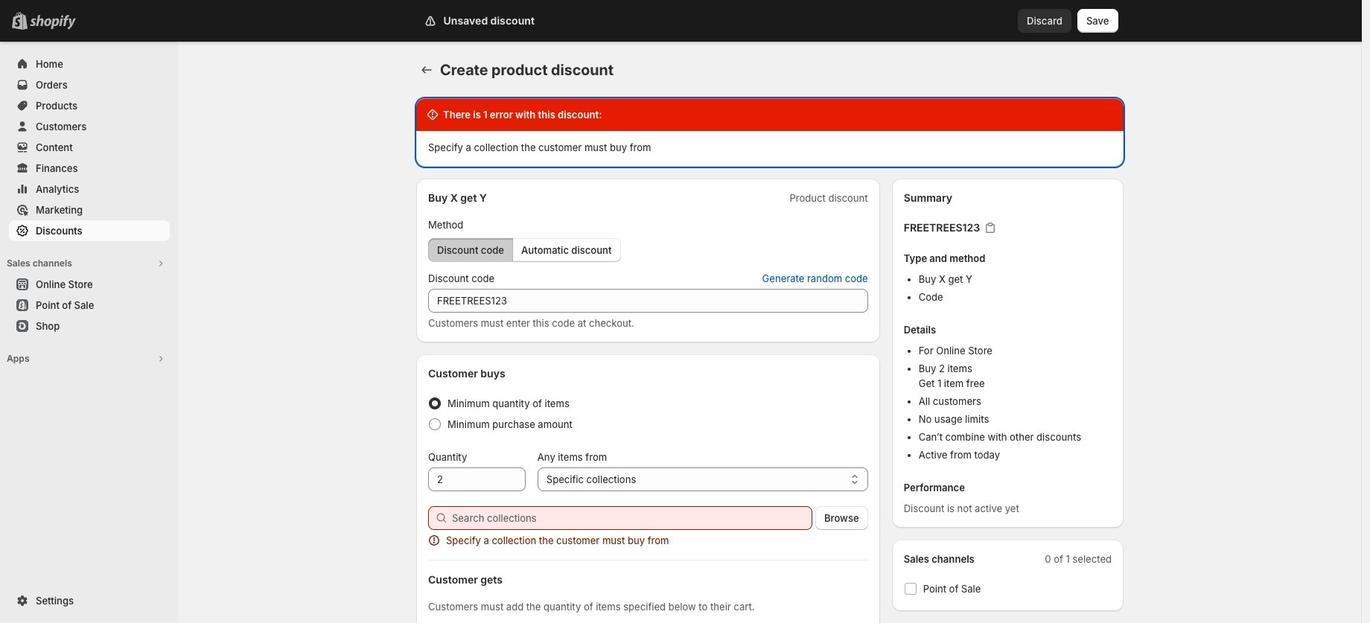 Task type: vqa. For each thing, say whether or not it's contained in the screenshot.
text box
yes



Task type: locate. For each thing, give the bounding box(es) containing it.
None text field
[[428, 289, 868, 313]]

None text field
[[428, 468, 526, 491]]

Search collections text field
[[452, 506, 812, 530]]



Task type: describe. For each thing, give the bounding box(es) containing it.
shopify image
[[30, 15, 76, 30]]



